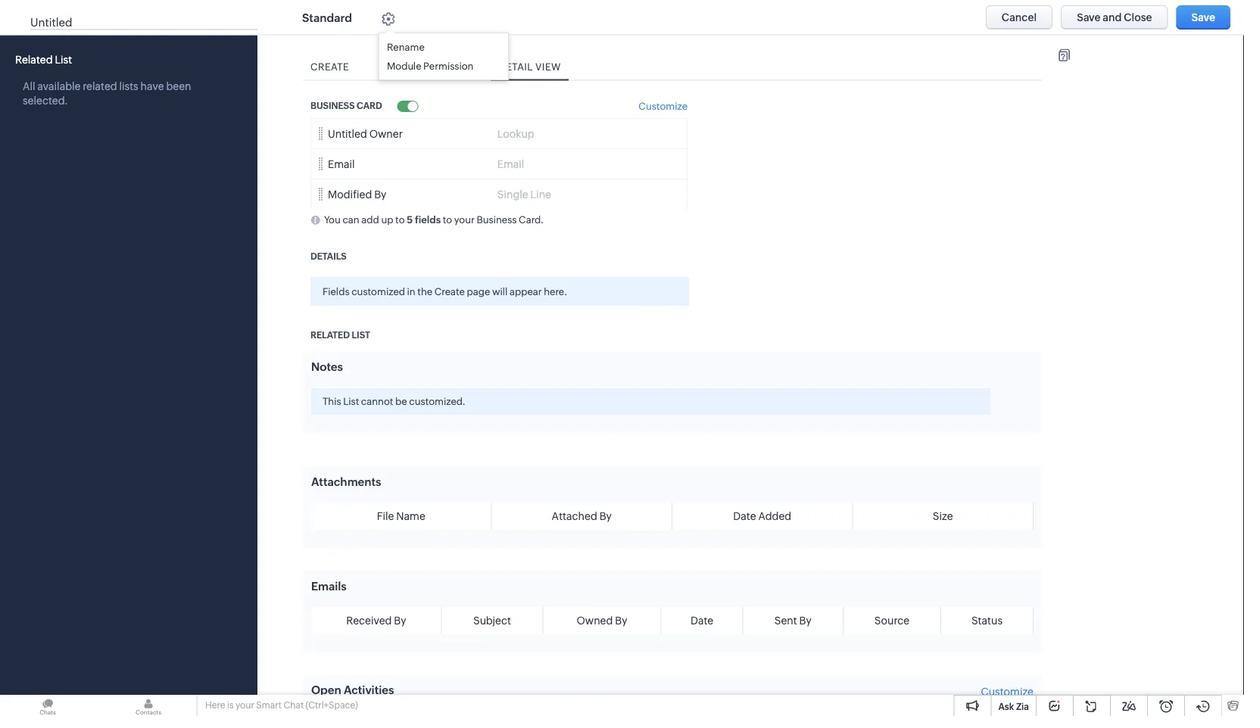Task type: describe. For each thing, give the bounding box(es) containing it.
available
[[37, 80, 81, 92]]

0 horizontal spatial customize
[[639, 100, 688, 112]]

1 horizontal spatial customize
[[981, 686, 1034, 698]]

1 horizontal spatial business
[[477, 214, 517, 225]]

here.
[[544, 286, 568, 297]]

customized.
[[409, 396, 466, 407]]

will
[[492, 286, 508, 297]]

line
[[531, 188, 552, 200]]

add
[[362, 214, 379, 225]]

owned
[[577, 615, 613, 627]]

selected.
[[23, 95, 68, 107]]

1 horizontal spatial related
[[311, 330, 350, 340]]

in
[[407, 286, 416, 297]]

been
[[166, 80, 191, 92]]

owner
[[369, 127, 403, 139]]

details
[[311, 251, 347, 261]]

you can add up to 5 fields to your business card.
[[324, 214, 544, 225]]

emails
[[311, 579, 347, 593]]

size
[[933, 510, 954, 523]]

smart
[[256, 701, 282, 711]]

ask
[[999, 702, 1015, 712]]

customized
[[352, 286, 405, 297]]

by for modified by
[[374, 188, 387, 200]]

modified
[[328, 188, 372, 200]]

0 vertical spatial business
[[311, 100, 355, 111]]

fields customized in the create page will appear here.
[[323, 286, 568, 297]]

status
[[972, 615, 1003, 627]]

0 vertical spatial list
[[55, 53, 72, 66]]

here is your smart chat (ctrl+space)
[[205, 701, 358, 711]]

2 email from the left
[[498, 157, 525, 170]]

fields
[[415, 214, 441, 225]]

date added
[[734, 510, 792, 523]]

open activities
[[311, 684, 394, 697]]

detail
[[499, 61, 533, 72]]

5
[[407, 214, 413, 225]]

module for rename module permission
[[387, 61, 422, 72]]

untitled owner
[[328, 127, 403, 139]]

file name
[[377, 510, 426, 523]]

subject
[[474, 615, 511, 627]]

source
[[875, 615, 910, 627]]

quick create link
[[380, 53, 469, 80]]

owned by
[[577, 615, 628, 627]]

card
[[357, 100, 382, 111]]

2 vertical spatial list
[[343, 396, 359, 407]]

date for date added
[[734, 510, 757, 523]]

view
[[536, 61, 561, 72]]

quick create
[[387, 61, 461, 72]]

enter module name untitled
[[30, 5, 142, 29]]

single line
[[498, 188, 552, 200]]

added
[[759, 510, 792, 523]]

quick
[[387, 61, 420, 72]]

modified by
[[328, 188, 387, 200]]

activities
[[344, 684, 394, 697]]

name inside enter module name untitled
[[112, 5, 142, 17]]

sent by
[[775, 615, 812, 627]]



Task type: vqa. For each thing, say whether or not it's contained in the screenshot.
Contacts IMAGE
yes



Task type: locate. For each thing, give the bounding box(es) containing it.
1 horizontal spatial untitled
[[328, 127, 367, 139]]

module down rename on the top of page
[[387, 61, 422, 72]]

fields
[[323, 286, 350, 297]]

to right fields
[[443, 214, 452, 225]]

list
[[55, 53, 72, 66], [352, 330, 370, 340], [343, 396, 359, 407]]

to
[[396, 214, 405, 225], [443, 214, 452, 225]]

list right this at the bottom of the page
[[343, 396, 359, 407]]

your right fields
[[454, 214, 475, 225]]

by right received
[[394, 615, 406, 627]]

create right the
[[435, 286, 465, 297]]

attachments
[[311, 475, 381, 488]]

all available related lists have been selected.
[[23, 80, 191, 107]]

by for received by
[[394, 615, 406, 627]]

1 vertical spatial list
[[352, 330, 370, 340]]

0 horizontal spatial business
[[311, 100, 355, 111]]

chats image
[[0, 696, 95, 717]]

customize
[[639, 100, 688, 112], [981, 686, 1034, 698]]

create up the "business card" on the top left
[[311, 61, 349, 72]]

by
[[374, 188, 387, 200], [600, 510, 612, 523], [394, 615, 406, 627], [615, 615, 628, 627], [800, 615, 812, 627]]

related list up all
[[15, 53, 72, 66]]

1 vertical spatial your
[[236, 701, 255, 711]]

detail view link
[[491, 53, 569, 80]]

related
[[83, 80, 117, 92]]

0 horizontal spatial your
[[236, 701, 255, 711]]

notes
[[311, 360, 343, 374]]

(ctrl+space)
[[306, 701, 358, 711]]

here
[[205, 701, 225, 711]]

rename
[[387, 42, 425, 53]]

by right owned
[[615, 615, 628, 627]]

chat
[[284, 701, 304, 711]]

1 horizontal spatial date
[[734, 510, 757, 523]]

0 vertical spatial customize
[[639, 100, 688, 112]]

1 vertical spatial untitled
[[328, 127, 367, 139]]

0 horizontal spatial untitled
[[30, 16, 72, 29]]

lists
[[119, 80, 138, 92]]

open
[[311, 684, 341, 697]]

1 horizontal spatial related list
[[311, 330, 370, 340]]

card.
[[519, 214, 544, 225]]

ask zia
[[999, 702, 1030, 712]]

single
[[498, 188, 529, 200]]

1 vertical spatial name
[[397, 510, 426, 523]]

customize link
[[981, 686, 1034, 698]]

email up modified
[[328, 157, 355, 170]]

1 vertical spatial business
[[477, 214, 517, 225]]

0 vertical spatial untitled
[[30, 16, 72, 29]]

is
[[227, 701, 234, 711]]

related list up notes
[[311, 330, 370, 340]]

sent
[[775, 615, 798, 627]]

contacts image
[[101, 696, 196, 717]]

email
[[328, 157, 355, 170], [498, 157, 525, 170]]

by for owned by
[[615, 615, 628, 627]]

by for sent by
[[800, 615, 812, 627]]

zia
[[1017, 702, 1030, 712]]

cannot
[[361, 396, 394, 407]]

0 vertical spatial related
[[15, 53, 53, 66]]

the
[[418, 286, 433, 297]]

1 vertical spatial module
[[387, 61, 422, 72]]

attached
[[552, 510, 598, 523]]

date for date
[[691, 615, 714, 627]]

module for enter module name untitled
[[65, 5, 110, 17]]

module inside rename module permission
[[387, 61, 422, 72]]

0 horizontal spatial email
[[328, 157, 355, 170]]

1 horizontal spatial name
[[397, 510, 426, 523]]

related
[[15, 53, 53, 66], [311, 330, 350, 340]]

0 vertical spatial your
[[454, 214, 475, 225]]

0 vertical spatial date
[[734, 510, 757, 523]]

create right quick
[[422, 61, 461, 72]]

0 vertical spatial related list
[[15, 53, 72, 66]]

have
[[141, 80, 164, 92]]

name
[[112, 5, 142, 17], [397, 510, 426, 523]]

this
[[323, 396, 341, 407]]

untitled inside enter module name untitled
[[30, 16, 72, 29]]

email up single
[[498, 157, 525, 170]]

0 horizontal spatial related list
[[15, 53, 72, 66]]

enter
[[30, 5, 63, 17]]

1 vertical spatial related
[[311, 330, 350, 340]]

by up up
[[374, 188, 387, 200]]

received
[[346, 615, 392, 627]]

page
[[467, 286, 490, 297]]

received by
[[346, 615, 406, 627]]

1 horizontal spatial your
[[454, 214, 475, 225]]

your
[[454, 214, 475, 225], [236, 701, 255, 711]]

0 vertical spatial name
[[112, 5, 142, 17]]

untitled
[[30, 16, 72, 29], [328, 127, 367, 139]]

standard
[[302, 11, 352, 24]]

related up notes
[[311, 330, 350, 340]]

module
[[65, 5, 110, 17], [387, 61, 422, 72]]

untitled down the "business card" on the top left
[[328, 127, 367, 139]]

date
[[734, 510, 757, 523], [691, 615, 714, 627]]

None button
[[986, 5, 1053, 30], [1062, 5, 1169, 30], [1177, 5, 1231, 30], [986, 5, 1053, 30], [1062, 5, 1169, 30], [1177, 5, 1231, 30]]

to left 5
[[396, 214, 405, 225]]

by for attached by
[[600, 510, 612, 523]]

by right sent
[[800, 615, 812, 627]]

permission
[[424, 61, 474, 72]]

module right enter in the top left of the page
[[65, 5, 110, 17]]

business left card
[[311, 100, 355, 111]]

2 to from the left
[[443, 214, 452, 225]]

1 email from the left
[[328, 157, 355, 170]]

appear
[[510, 286, 542, 297]]

module inside enter module name untitled
[[65, 5, 110, 17]]

related list
[[15, 53, 72, 66], [311, 330, 370, 340]]

this list cannot be customized.
[[323, 396, 466, 407]]

untitled up available
[[30, 16, 72, 29]]

1 horizontal spatial module
[[387, 61, 422, 72]]

business
[[311, 100, 355, 111], [477, 214, 517, 225]]

can
[[343, 214, 360, 225]]

list up available
[[55, 53, 72, 66]]

1 vertical spatial customize
[[981, 686, 1034, 698]]

detail view
[[499, 61, 561, 72]]

1 vertical spatial date
[[691, 615, 714, 627]]

be
[[396, 396, 407, 407]]

up
[[381, 214, 394, 225]]

related up all
[[15, 53, 53, 66]]

create link
[[303, 53, 357, 80]]

business down single
[[477, 214, 517, 225]]

rename module permission
[[387, 42, 474, 72]]

create
[[311, 61, 349, 72], [422, 61, 461, 72], [435, 286, 465, 297]]

business card
[[311, 100, 382, 111]]

1 horizontal spatial to
[[443, 214, 452, 225]]

0 horizontal spatial to
[[396, 214, 405, 225]]

1 to from the left
[[396, 214, 405, 225]]

you
[[324, 214, 341, 225]]

0 horizontal spatial date
[[691, 615, 714, 627]]

list down customized
[[352, 330, 370, 340]]

attached by
[[552, 510, 612, 523]]

file
[[377, 510, 394, 523]]

1 horizontal spatial email
[[498, 157, 525, 170]]

0 horizontal spatial module
[[65, 5, 110, 17]]

by right attached
[[600, 510, 612, 523]]

0 vertical spatial module
[[65, 5, 110, 17]]

your right is
[[236, 701, 255, 711]]

all
[[23, 80, 35, 92]]

1 vertical spatial related list
[[311, 330, 370, 340]]

0 horizontal spatial related
[[15, 53, 53, 66]]

lookup
[[498, 127, 535, 139]]

0 horizontal spatial name
[[112, 5, 142, 17]]



